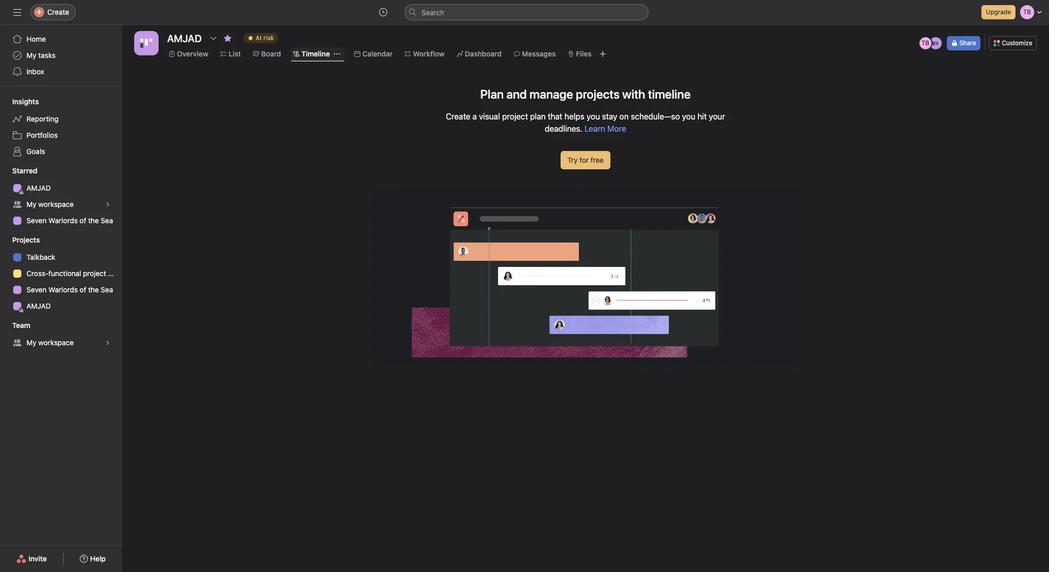 Task type: locate. For each thing, give the bounding box(es) containing it.
my workspace link down starred
[[6, 196, 116, 213]]

2 seven from the top
[[26, 285, 47, 294]]

1 of from the top
[[80, 216, 86, 225]]

1 vertical spatial seven warlords of the sea
[[26, 285, 113, 294]]

plan
[[481, 87, 504, 101]]

workspace inside teams element
[[38, 338, 74, 347]]

my workspace
[[26, 200, 74, 209], [26, 338, 74, 347]]

warlords down cross-functional project plan 'link'
[[48, 285, 78, 294]]

1 sea from the top
[[101, 216, 113, 225]]

amjad link inside 'starred' element
[[6, 180, 116, 196]]

1 seven warlords of the sea link from the top
[[6, 213, 116, 229]]

project inside cross-functional project plan 'link'
[[83, 269, 106, 278]]

0 vertical spatial my workspace
[[26, 200, 74, 209]]

of inside projects 'element'
[[80, 285, 86, 294]]

seven warlords of the sea
[[26, 216, 113, 225], [26, 285, 113, 294]]

2 vertical spatial my
[[26, 338, 36, 347]]

amjad link
[[6, 180, 116, 196], [6, 298, 116, 314]]

plan
[[531, 112, 546, 121], [108, 269, 122, 278]]

0 vertical spatial project
[[503, 112, 528, 121]]

of down cross-functional project plan at the left top of page
[[80, 285, 86, 294]]

0 vertical spatial warlords
[[48, 216, 78, 225]]

plan inside create a visual project plan that helps you stay on schedule—so you hit your deadlines.
[[531, 112, 546, 121]]

0 horizontal spatial plan
[[108, 269, 122, 278]]

ex
[[933, 39, 940, 47]]

projects element
[[0, 231, 122, 316]]

0 vertical spatial seven warlords of the sea
[[26, 216, 113, 225]]

2 amjad from the top
[[26, 302, 51, 310]]

0 vertical spatial amjad link
[[6, 180, 116, 196]]

manage
[[530, 87, 574, 101]]

warlords up talkback link on the left top of page
[[48, 216, 78, 225]]

amjad link down goals link
[[6, 180, 116, 196]]

0 horizontal spatial project
[[83, 269, 106, 278]]

2 my workspace from the top
[[26, 338, 74, 347]]

1 workspace from the top
[[38, 200, 74, 209]]

my
[[26, 51, 36, 60], [26, 200, 36, 209], [26, 338, 36, 347]]

my workspace link
[[6, 196, 116, 213], [6, 335, 116, 351]]

my workspace down the "team"
[[26, 338, 74, 347]]

learn more link
[[585, 124, 627, 133]]

files
[[577, 49, 592, 58]]

try for free button
[[561, 151, 611, 169]]

tb
[[922, 39, 930, 47]]

free
[[591, 156, 604, 164]]

1 vertical spatial workspace
[[38, 338, 74, 347]]

sea inside projects 'element'
[[101, 285, 113, 294]]

1 vertical spatial my
[[26, 200, 36, 209]]

1 vertical spatial plan
[[108, 269, 122, 278]]

plan and manage projects with timeline
[[481, 87, 691, 101]]

1 horizontal spatial you
[[683, 112, 696, 121]]

my left tasks
[[26, 51, 36, 60]]

2 seven warlords of the sea from the top
[[26, 285, 113, 294]]

create inside create a visual project plan that helps you stay on schedule—so you hit your deadlines.
[[446, 112, 471, 121]]

risk
[[264, 34, 274, 42]]

reporting
[[26, 114, 59, 123]]

2 seven warlords of the sea link from the top
[[6, 282, 116, 298]]

overview
[[177, 49, 208, 58]]

plan right functional
[[108, 269, 122, 278]]

dashboard link
[[457, 48, 502, 60]]

0 vertical spatial create
[[47, 8, 69, 16]]

0 vertical spatial workspace
[[38, 200, 74, 209]]

0 vertical spatial plan
[[531, 112, 546, 121]]

my workspace link inside teams element
[[6, 335, 116, 351]]

seven warlords of the sea up talkback link on the left top of page
[[26, 216, 113, 225]]

of inside 'starred' element
[[80, 216, 86, 225]]

seven up projects
[[26, 216, 47, 225]]

inbox link
[[6, 64, 116, 80]]

0 vertical spatial of
[[80, 216, 86, 225]]

1 amjad from the top
[[26, 184, 51, 192]]

stay
[[603, 112, 618, 121]]

my workspace link down the "team"
[[6, 335, 116, 351]]

1 horizontal spatial project
[[503, 112, 528, 121]]

files link
[[568, 48, 592, 60]]

insights
[[12, 97, 39, 106]]

board
[[261, 49, 281, 58]]

hide sidebar image
[[13, 8, 21, 16]]

my workspace inside teams element
[[26, 338, 74, 347]]

seven warlords of the sea for talkback
[[26, 285, 113, 294]]

amjad
[[26, 184, 51, 192], [26, 302, 51, 310]]

of
[[80, 216, 86, 225], [80, 285, 86, 294]]

help button
[[73, 550, 112, 568]]

talkback link
[[6, 249, 116, 266]]

1 the from the top
[[88, 216, 99, 225]]

seven inside projects 'element'
[[26, 285, 47, 294]]

1 vertical spatial seven warlords of the sea link
[[6, 282, 116, 298]]

1 vertical spatial sea
[[101, 285, 113, 294]]

1 vertical spatial the
[[88, 285, 99, 294]]

the inside projects 'element'
[[88, 285, 99, 294]]

2 my workspace link from the top
[[6, 335, 116, 351]]

seven
[[26, 216, 47, 225], [26, 285, 47, 294]]

at
[[256, 34, 262, 42]]

0 vertical spatial the
[[88, 216, 99, 225]]

1 vertical spatial my workspace
[[26, 338, 74, 347]]

starred element
[[0, 162, 122, 231]]

2 workspace from the top
[[38, 338, 74, 347]]

customize button
[[990, 36, 1038, 50]]

the up talkback link on the left top of page
[[88, 216, 99, 225]]

seven warlords of the sea link up talkback link on the left top of page
[[6, 213, 116, 229]]

create up home "link"
[[47, 8, 69, 16]]

0 vertical spatial my
[[26, 51, 36, 60]]

my workspace link inside 'starred' element
[[6, 196, 116, 213]]

warlords for talkback
[[48, 285, 78, 294]]

1 vertical spatial create
[[446, 112, 471, 121]]

you
[[587, 112, 600, 121], [683, 112, 696, 121]]

sea
[[101, 216, 113, 225], [101, 285, 113, 294]]

at risk button
[[239, 31, 283, 45]]

the down cross-functional project plan at the left top of page
[[88, 285, 99, 294]]

0 horizontal spatial you
[[587, 112, 600, 121]]

my inside teams element
[[26, 338, 36, 347]]

insights element
[[0, 93, 122, 162]]

that
[[548, 112, 563, 121]]

1 seven warlords of the sea from the top
[[26, 216, 113, 225]]

the
[[88, 216, 99, 225], [88, 285, 99, 294]]

1 vertical spatial seven
[[26, 285, 47, 294]]

create left a on the top left
[[446, 112, 471, 121]]

seven warlords of the sea link down functional
[[6, 282, 116, 298]]

1 warlords from the top
[[48, 216, 78, 225]]

1 amjad link from the top
[[6, 180, 116, 196]]

workspace
[[38, 200, 74, 209], [38, 338, 74, 347]]

helps
[[565, 112, 585, 121]]

seven inside 'starred' element
[[26, 216, 47, 225]]

1 my workspace from the top
[[26, 200, 74, 209]]

my down starred
[[26, 200, 36, 209]]

upgrade
[[987, 8, 1012, 16]]

reporting link
[[6, 111, 116, 127]]

workspace inside 'starred' element
[[38, 200, 74, 209]]

plan left that
[[531, 112, 546, 121]]

the for talkback
[[88, 285, 99, 294]]

you up learn
[[587, 112, 600, 121]]

calendar
[[363, 49, 393, 58]]

2 warlords from the top
[[48, 285, 78, 294]]

cross-functional project plan link
[[6, 266, 122, 282]]

my tasks link
[[6, 47, 116, 64]]

share button
[[948, 36, 981, 50]]

None text field
[[165, 29, 204, 47]]

1 vertical spatial warlords
[[48, 285, 78, 294]]

schedule—so
[[631, 112, 680, 121]]

you left hit
[[683, 112, 696, 121]]

talkback
[[26, 253, 55, 261]]

project right functional
[[83, 269, 106, 278]]

for
[[580, 156, 589, 164]]

0 vertical spatial seven warlords of the sea link
[[6, 213, 116, 229]]

amjad up the "team"
[[26, 302, 51, 310]]

2 you from the left
[[683, 112, 696, 121]]

tab actions image
[[334, 51, 340, 57]]

my inside 'starred' element
[[26, 200, 36, 209]]

my workspace inside 'starred' element
[[26, 200, 74, 209]]

0 horizontal spatial create
[[47, 8, 69, 16]]

sea inside 'starred' element
[[101, 216, 113, 225]]

create inside popup button
[[47, 8, 69, 16]]

2 sea from the top
[[101, 285, 113, 294]]

2 my from the top
[[26, 200, 36, 209]]

inbox
[[26, 67, 44, 76]]

warlords inside 'starred' element
[[48, 216, 78, 225]]

project down and on the top
[[503, 112, 528, 121]]

1 horizontal spatial create
[[446, 112, 471, 121]]

goals
[[26, 147, 45, 156]]

my down the "team"
[[26, 338, 36, 347]]

sea down cross-functional project plan at the left top of page
[[101, 285, 113, 294]]

overview link
[[169, 48, 208, 60]]

the inside 'starred' element
[[88, 216, 99, 225]]

your
[[709, 112, 726, 121]]

sea down see details, my workspace icon
[[101, 216, 113, 225]]

0 vertical spatial seven
[[26, 216, 47, 225]]

1 horizontal spatial plan
[[531, 112, 546, 121]]

1 vertical spatial amjad
[[26, 302, 51, 310]]

1 my workspace link from the top
[[6, 196, 116, 213]]

1 you from the left
[[587, 112, 600, 121]]

seven warlords of the sea inside projects 'element'
[[26, 285, 113, 294]]

customize
[[1003, 39, 1033, 47]]

my workspace for see details, my workspace image at the left bottom of the page
[[26, 338, 74, 347]]

see details, my workspace image
[[105, 340, 111, 346]]

seven down cross-
[[26, 285, 47, 294]]

0 vertical spatial my workspace link
[[6, 196, 116, 213]]

timeline link
[[294, 48, 330, 60]]

warlords
[[48, 216, 78, 225], [48, 285, 78, 294]]

2 of from the top
[[80, 285, 86, 294]]

seven warlords of the sea inside 'starred' element
[[26, 216, 113, 225]]

1 vertical spatial my workspace link
[[6, 335, 116, 351]]

1 seven from the top
[[26, 216, 47, 225]]

0 vertical spatial amjad
[[26, 184, 51, 192]]

3 my from the top
[[26, 338, 36, 347]]

amjad down starred
[[26, 184, 51, 192]]

of up talkback link on the left top of page
[[80, 216, 86, 225]]

0 vertical spatial sea
[[101, 216, 113, 225]]

1 vertical spatial amjad link
[[6, 298, 116, 314]]

2 the from the top
[[88, 285, 99, 294]]

projects button
[[0, 235, 40, 245]]

plan inside 'link'
[[108, 269, 122, 278]]

seven warlords of the sea down cross-functional project plan at the left top of page
[[26, 285, 113, 294]]

teams element
[[0, 316, 122, 353]]

calendar link
[[355, 48, 393, 60]]

create
[[47, 8, 69, 16], [446, 112, 471, 121]]

warlords inside projects 'element'
[[48, 285, 78, 294]]

1 my from the top
[[26, 51, 36, 60]]

1 vertical spatial of
[[80, 285, 86, 294]]

my for see details, my workspace image at the left bottom of the page
[[26, 338, 36, 347]]

history image
[[379, 8, 388, 16]]

remove from starred image
[[224, 34, 232, 42]]

1 vertical spatial project
[[83, 269, 106, 278]]

project
[[503, 112, 528, 121], [83, 269, 106, 278]]

starred
[[12, 166, 37, 175]]

my workspace down starred
[[26, 200, 74, 209]]

amjad link up teams element
[[6, 298, 116, 314]]



Task type: vqa. For each thing, say whether or not it's contained in the screenshot.
Mon
no



Task type: describe. For each thing, give the bounding box(es) containing it.
functional
[[49, 269, 81, 278]]

workflow link
[[405, 48, 445, 60]]

sea for amjad
[[101, 216, 113, 225]]

board link
[[253, 48, 281, 60]]

tasks
[[38, 51, 56, 60]]

home link
[[6, 31, 116, 47]]

learn more
[[585, 124, 627, 133]]

projects
[[576, 87, 620, 101]]

see details, my workspace image
[[105, 201, 111, 208]]

messages link
[[514, 48, 556, 60]]

seven for talkback
[[26, 285, 47, 294]]

a
[[473, 112, 477, 121]]

add tab image
[[599, 50, 607, 58]]

cross-functional project plan
[[26, 269, 122, 278]]

more
[[608, 124, 627, 133]]

visual
[[479, 112, 500, 121]]

board image
[[140, 37, 153, 49]]

home
[[26, 35, 46, 43]]

create button
[[31, 4, 76, 20]]

upgrade button
[[982, 5, 1016, 19]]

my workspace link for see details, my workspace image at the left bottom of the page
[[6, 335, 116, 351]]

my tasks
[[26, 51, 56, 60]]

workspace for see details, my workspace image at the left bottom of the page
[[38, 338, 74, 347]]

at risk
[[256, 34, 274, 42]]

2 amjad link from the top
[[6, 298, 116, 314]]

my workspace for see details, my workspace icon
[[26, 200, 74, 209]]

list link
[[221, 48, 241, 60]]

with timeline
[[623, 87, 691, 101]]

global element
[[0, 25, 122, 86]]

cross-
[[26, 269, 49, 278]]

amjad inside 'starred' element
[[26, 184, 51, 192]]

messages
[[522, 49, 556, 58]]

dashboard
[[465, 49, 502, 58]]

create for create a visual project plan that helps you stay on schedule—so you hit your deadlines.
[[446, 112, 471, 121]]

share
[[960, 39, 977, 47]]

the for amjad
[[88, 216, 99, 225]]

goals link
[[6, 143, 116, 160]]

portfolios
[[26, 131, 58, 139]]

invite
[[29, 554, 47, 563]]

team button
[[0, 320, 30, 331]]

of for talkback
[[80, 285, 86, 294]]

seven warlords of the sea link for amjad
[[6, 213, 116, 229]]

team
[[12, 321, 30, 330]]

seven warlords of the sea link for talkback
[[6, 282, 116, 298]]

sea for talkback
[[101, 285, 113, 294]]

invite button
[[10, 550, 53, 568]]

and
[[507, 87, 527, 101]]

workflow
[[413, 49, 445, 58]]

create a visual project plan that helps you stay on schedule—so you hit your deadlines.
[[446, 112, 726, 133]]

starred button
[[0, 166, 37, 176]]

seven warlords of the sea for amjad
[[26, 216, 113, 225]]

Search tasks, projects, and more text field
[[405, 4, 649, 20]]

my inside "link"
[[26, 51, 36, 60]]

help
[[90, 554, 106, 563]]

portfolios link
[[6, 127, 116, 143]]

on
[[620, 112, 629, 121]]

hit
[[698, 112, 707, 121]]

amjad inside projects 'element'
[[26, 302, 51, 310]]

learn
[[585, 124, 606, 133]]

seven for amjad
[[26, 216, 47, 225]]

workspace for see details, my workspace icon
[[38, 200, 74, 209]]

try for free
[[568, 156, 604, 164]]

create for create
[[47, 8, 69, 16]]

insights button
[[0, 97, 39, 107]]

deadlines.
[[545, 124, 583, 133]]

try
[[568, 156, 578, 164]]

warlords for amjad
[[48, 216, 78, 225]]

my workspace link for see details, my workspace icon
[[6, 196, 116, 213]]

timeline
[[302, 49, 330, 58]]

of for amjad
[[80, 216, 86, 225]]

project inside create a visual project plan that helps you stay on schedule—so you hit your deadlines.
[[503, 112, 528, 121]]

list
[[229, 49, 241, 58]]

projects
[[12, 236, 40, 244]]

my for see details, my workspace icon
[[26, 200, 36, 209]]

show options image
[[210, 34, 218, 42]]



